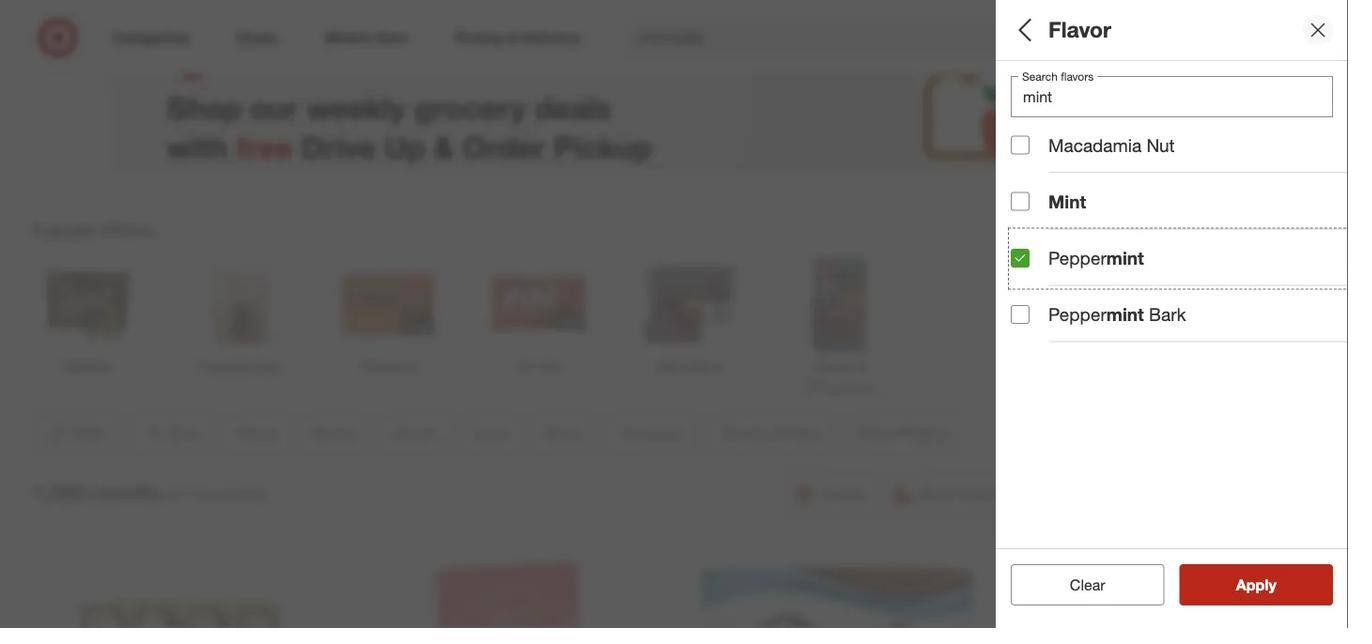 Task type: describe. For each thing, give the bounding box(es) containing it.
clear for clear all
[[1060, 576, 1096, 594]]

mint
[[1048, 191, 1086, 212]]

shop
[[167, 89, 241, 126]]

for
[[169, 485, 187, 504]]

search
[[1081, 30, 1126, 48]]

pepper for pepper mint bark
[[1048, 304, 1106, 325]]

ghirardelli;
[[1148, 164, 1211, 180]]

none checkbox inside the flavor dialog
[[1011, 249, 1030, 268]]

kinder;
[[1262, 164, 1304, 180]]

"chocolate"
[[191, 485, 268, 504]]

drive
[[301, 128, 376, 165]]

nut
[[1147, 134, 1175, 156]]

flavor dialog
[[996, 0, 1348, 628]]

crunch;
[[1098, 164, 1144, 180]]

macadamia
[[1048, 134, 1142, 156]]

deals button
[[1011, 61, 1348, 127]]

guest rating button
[[1011, 521, 1348, 587]]

macadamia nut
[[1048, 134, 1175, 156]]

weekly
[[306, 89, 406, 126]]

apply
[[1236, 576, 1276, 594]]

pickup
[[554, 128, 652, 165]]

deals
[[1011, 80, 1059, 102]]

free
[[236, 128, 293, 165]]

mint for pepper mint
[[1106, 247, 1144, 269]]

t
[[1344, 164, 1348, 180]]

flavor for flavor
[[1048, 17, 1111, 43]]

pepper for pepper mint
[[1048, 247, 1106, 269]]

cream;
[[1130, 230, 1173, 246]]

filters
[[102, 219, 155, 240]]

results for see
[[1248, 576, 1296, 594]]

none text field inside the flavor dialog
[[1011, 76, 1333, 117]]

filters
[[1043, 17, 1101, 43]]

What can we help you find? suggestions appear below search field
[[626, 17, 1094, 58]]

clear for clear
[[1070, 576, 1105, 594]]

type button
[[1011, 258, 1348, 324]]

4 link
[[1271, 17, 1313, 58]]

see
[[1216, 576, 1243, 594]]

flavor for flavor brownie; cookies & cream; peanut butter; peppermint
[[1011, 205, 1063, 227]]

butter;
[[1221, 230, 1261, 246]]



Task type: vqa. For each thing, say whether or not it's contained in the screenshot.
'Results' inside THE SEE RESULTS button
yes



Task type: locate. For each thing, give the bounding box(es) containing it.
search button
[[1081, 17, 1126, 62]]

& left cream; on the right top
[[1118, 230, 1126, 246]]

1 vertical spatial &
[[1118, 230, 1126, 246]]

clear inside "button"
[[1060, 576, 1096, 594]]

flavor inside the flavor dialog
[[1048, 17, 1111, 43]]

results right see
[[1248, 576, 1296, 594]]

2 pepper from the top
[[1048, 304, 1106, 325]]

0 horizontal spatial &
[[434, 128, 454, 165]]

0 vertical spatial pepper
[[1048, 247, 1106, 269]]

lindt;
[[1307, 164, 1341, 180]]

deals
[[534, 89, 612, 126]]

& inside ◎deals shop our weekly grocery deals with free drive up & order pickup
[[434, 128, 454, 165]]

guest rating
[[1011, 541, 1121, 562]]

Mint checkbox
[[1011, 192, 1030, 211]]

see results button
[[1179, 565, 1333, 606]]

guest
[[1011, 541, 1061, 562]]

1 vertical spatial pepper
[[1048, 304, 1106, 325]]

flavor right the all
[[1048, 17, 1111, 43]]

peppermint
[[1265, 230, 1334, 246]]

clear left all
[[1060, 576, 1096, 594]]

1 mint from the top
[[1106, 247, 1144, 269]]

None text field
[[1011, 76, 1333, 117]]

mint
[[1106, 247, 1144, 269], [1106, 304, 1144, 325]]

grocery
[[414, 89, 526, 126]]

&
[[434, 128, 454, 165], [1118, 230, 1126, 246]]

price button
[[1011, 324, 1348, 390]]

Macadamia Nut checkbox
[[1011, 136, 1030, 155]]

results inside button
[[1248, 576, 1296, 594]]

0 vertical spatial results
[[92, 479, 161, 505]]

all filters
[[1011, 17, 1101, 43]]

popular filters
[[31, 219, 155, 240]]

mint left bark
[[1106, 304, 1144, 325]]

& inside flavor brownie; cookies & cream; peanut butter; peppermint
[[1118, 230, 1126, 246]]

bark
[[1149, 304, 1186, 325]]

pepper
[[1048, 247, 1106, 269], [1048, 304, 1106, 325]]

1 horizontal spatial results
[[1248, 576, 1296, 594]]

clear button
[[1011, 565, 1164, 606]]

results for 1,090
[[92, 479, 161, 505]]

results
[[92, 479, 161, 505], [1248, 576, 1296, 594]]

peanut
[[1176, 230, 1218, 246]]

1 vertical spatial mint
[[1106, 304, 1144, 325]]

order
[[463, 128, 545, 165]]

1,090
[[31, 479, 86, 505]]

price
[[1011, 343, 1055, 365]]

1 horizontal spatial &
[[1118, 230, 1126, 246]]

1 pepper from the top
[[1048, 247, 1106, 269]]

None checkbox
[[1011, 249, 1030, 268]]

rating
[[1066, 541, 1121, 562]]

apply button
[[1179, 565, 1333, 606]]

0 vertical spatial mint
[[1106, 247, 1144, 269]]

◎deals
[[167, 30, 325, 82]]

3
[[1011, 164, 1018, 180]]

flavor brownie; cookies & cream; peanut butter; peppermint
[[1011, 205, 1334, 246]]

None checkbox
[[1011, 305, 1030, 324]]

results left for
[[92, 479, 161, 505]]

clear all
[[1060, 576, 1115, 594]]

brand
[[1011, 140, 1062, 161]]

1 vertical spatial flavor
[[1011, 205, 1063, 227]]

mint for pepper mint bark
[[1106, 304, 1144, 325]]

0 horizontal spatial results
[[92, 479, 161, 505]]

cookies
[[1066, 230, 1114, 246]]

clear all button
[[1011, 565, 1164, 606]]

clear
[[1060, 576, 1096, 594], [1070, 576, 1105, 594]]

pepper down cookies
[[1048, 247, 1106, 269]]

our
[[250, 89, 298, 126]]

flavor up brownie;
[[1011, 205, 1063, 227]]

1,090 results for "chocolate"
[[31, 479, 268, 505]]

flavor inside flavor brownie; cookies & cream; peanut butter; peppermint
[[1011, 205, 1063, 227]]

2 mint from the top
[[1106, 304, 1144, 325]]

& right up
[[434, 128, 454, 165]]

pepper mint
[[1048, 247, 1144, 269]]

1 vertical spatial results
[[1248, 576, 1296, 594]]

0 vertical spatial &
[[434, 128, 454, 165]]

popular
[[31, 219, 97, 240]]

2 clear from the left
[[1070, 576, 1105, 594]]

kat;
[[1234, 164, 1258, 180]]

0 vertical spatial flavor
[[1048, 17, 1111, 43]]

with
[[167, 128, 228, 165]]

clear inside button
[[1070, 576, 1105, 594]]

1 clear from the left
[[1060, 576, 1096, 594]]

mint down cream; on the right top
[[1106, 247, 1144, 269]]

all
[[1100, 576, 1115, 594]]

pepper down type
[[1048, 304, 1106, 325]]

type
[[1011, 278, 1051, 299]]

pepper mint bark
[[1048, 304, 1186, 325]]

brownie;
[[1011, 230, 1062, 246]]

up
[[384, 128, 425, 165]]

◎deals shop our weekly grocery deals with free drive up & order pickup
[[167, 30, 652, 165]]

4
[[1300, 19, 1305, 31]]

kit
[[1215, 164, 1231, 180]]

musketeers;
[[1022, 164, 1094, 180]]

see results
[[1216, 576, 1296, 594]]

brand 3 musketeers; crunch; ghirardelli; kit kat; kinder; lindt; t
[[1011, 140, 1348, 180]]

flavor
[[1048, 17, 1111, 43], [1011, 205, 1063, 227]]

all filters dialog
[[996, 0, 1348, 628]]

all
[[1011, 17, 1037, 43]]

clear down the rating
[[1070, 576, 1105, 594]]



